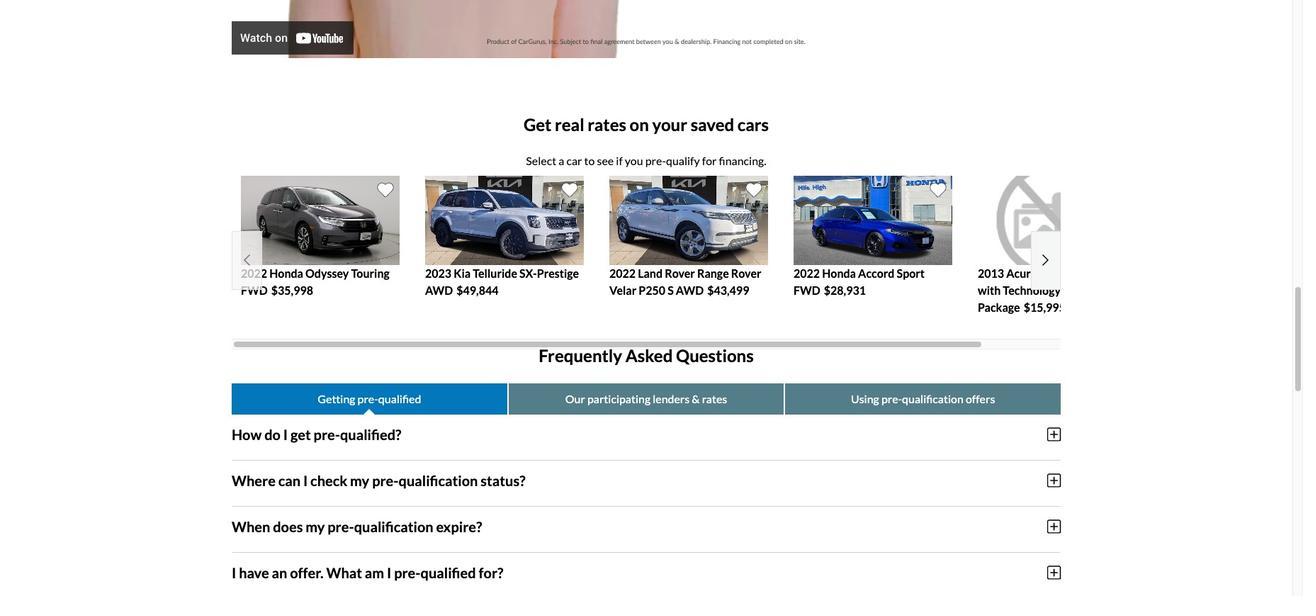 Task type: describe. For each thing, give the bounding box(es) containing it.
prestige
[[537, 266, 579, 280]]

acura
[[1007, 266, 1037, 280]]

status?
[[481, 472, 526, 489]]

chevron right image
[[1043, 254, 1049, 267]]

pre- up what
[[328, 518, 354, 535]]

awd inside 2022 land rover range rover velar p250 s awd
[[676, 283, 704, 297]]

get
[[291, 426, 311, 443]]

questions
[[676, 345, 754, 366]]

telluride
[[473, 266, 517, 280]]

what
[[326, 564, 362, 581]]

expire?
[[436, 518, 482, 535]]

our participating lenders & rates button
[[509, 383, 784, 414]]

technology
[[1003, 283, 1061, 297]]

asked
[[626, 345, 673, 366]]

fwd for 2022 honda accord sport fwd
[[794, 283, 821, 297]]

cars
[[738, 114, 769, 135]]

2013
[[978, 266, 1005, 280]]

using pre-qualification offers
[[851, 392, 996, 405]]

accord
[[859, 266, 895, 280]]

for?
[[479, 564, 504, 581]]

tab list containing 2022 honda odyssey touring fwd
[[232, 175, 1146, 349]]

1 vertical spatial qualification
[[399, 472, 478, 489]]

have
[[239, 564, 269, 581]]

our participating lenders & rates
[[566, 392, 727, 405]]

real
[[555, 114, 585, 135]]

when does my pre-qualification expire?
[[232, 518, 482, 535]]

i have an offer. what am i pre-qualified for? button
[[232, 553, 1061, 592]]

2022 land rover range rover velar p250 s awd
[[610, 266, 762, 297]]

how
[[232, 426, 262, 443]]

p250
[[639, 283, 666, 297]]

with
[[978, 283, 1001, 297]]

get
[[524, 114, 552, 135]]

to
[[584, 154, 595, 167]]

car
[[567, 154, 582, 167]]

1 rover from the left
[[665, 266, 695, 280]]

fwd for 2022 honda odyssey touring fwd
[[241, 283, 268, 297]]

2022 for 2022 honda odyssey touring fwd
[[241, 266, 267, 280]]

when does my pre-qualification expire? button
[[232, 507, 1061, 546]]

offers
[[966, 392, 996, 405]]

sport
[[897, 266, 925, 280]]

&
[[692, 392, 700, 405]]

awd inside 2023 kia telluride sx-prestige awd
[[425, 283, 453, 297]]

sx-
[[520, 266, 537, 280]]

2022 honda accord sport fwd
[[794, 266, 925, 297]]

$15,995
[[1024, 300, 1066, 314]]

how do i get pre-qualified?
[[232, 426, 402, 443]]

rates inside button
[[702, 392, 727, 405]]

can
[[278, 472, 301, 489]]

see
[[597, 154, 614, 167]]

offer.
[[290, 564, 324, 581]]

using
[[851, 392, 880, 405]]

$28,931
[[824, 283, 866, 297]]

our
[[566, 392, 585, 405]]

getting pre-qualified button
[[232, 383, 507, 414]]

am
[[365, 564, 384, 581]]

velar
[[610, 283, 637, 297]]

qualified?
[[340, 426, 402, 443]]

using pre-qualification offers button
[[786, 383, 1061, 414]]

lenders
[[653, 392, 690, 405]]

plus square image for where can i check my pre-qualification status?
[[1048, 473, 1061, 488]]

touring
[[351, 266, 390, 280]]

plus square image for i have an offer. what am i pre-qualified for?
[[1048, 565, 1061, 580]]

2013 acura mdx sh-awd with technology package
[[978, 266, 1114, 314]]

plus square image for how do i get pre-qualified?
[[1048, 426, 1061, 442]]

i inside how do i get pre-qualified? "button"
[[283, 426, 288, 443]]

do
[[265, 426, 281, 443]]

saved
[[691, 114, 735, 135]]

where can i check my pre-qualification status? button
[[232, 460, 1061, 500]]

2 rover from the left
[[731, 266, 762, 280]]

$35,998
[[271, 283, 313, 297]]

where can i check my pre-qualification status?
[[232, 472, 526, 489]]

qualification inside 'button'
[[902, 392, 964, 405]]

qualified inside tab panel
[[421, 564, 476, 581]]

$49,844
[[457, 283, 499, 297]]

chevron left image
[[244, 254, 250, 267]]

select a car to see if you pre-qualify for financing.
[[526, 154, 767, 167]]

does
[[273, 518, 303, 535]]

financing.
[[719, 154, 767, 167]]

select
[[526, 154, 557, 167]]



Task type: vqa. For each thing, say whether or not it's contained in the screenshot.
out
no



Task type: locate. For each thing, give the bounding box(es) containing it.
pre- right am
[[394, 564, 421, 581]]

i right do in the bottom left of the page
[[283, 426, 288, 443]]

1 horizontal spatial awd
[[676, 283, 704, 297]]

fwd left $28,931 at the right top of page
[[794, 283, 821, 297]]

getting pre-qualified tab panel
[[232, 414, 1061, 596]]

on
[[630, 114, 649, 135]]

rates
[[588, 114, 627, 135], [702, 392, 727, 405]]

awd
[[1086, 266, 1114, 280], [425, 283, 453, 297], [676, 283, 704, 297]]

odyssey
[[306, 266, 349, 280]]

my right the does
[[306, 518, 325, 535]]

honda
[[270, 266, 303, 280], [822, 266, 856, 280]]

0 vertical spatial qualified
[[378, 392, 421, 405]]

qualified inside frequently asked questions tab list
[[378, 392, 421, 405]]

qualified left for? on the left of the page
[[421, 564, 476, 581]]

1 horizontal spatial my
[[350, 472, 370, 489]]

s
[[668, 283, 674, 297]]

qualification left offers
[[902, 392, 964, 405]]

plus square image inside where can i check my pre-qualification status? button
[[1048, 473, 1061, 488]]

2 honda from the left
[[822, 266, 856, 280]]

frequently
[[539, 345, 622, 366]]

honda up $28,931 at the right top of page
[[822, 266, 856, 280]]

pre-
[[646, 154, 666, 167], [358, 392, 378, 405], [882, 392, 902, 405], [314, 426, 340, 443], [372, 472, 399, 489], [328, 518, 354, 535], [394, 564, 421, 581]]

awd right s
[[676, 283, 704, 297]]

2022 inside 2022 land rover range rover velar p250 s awd
[[610, 266, 636, 280]]

pre- right get
[[314, 426, 340, 443]]

0 horizontal spatial 2022
[[241, 266, 267, 280]]

where
[[232, 472, 276, 489]]

0 vertical spatial rates
[[588, 114, 627, 135]]

frequently asked questions tab list
[[232, 383, 1061, 414]]

2 fwd from the left
[[794, 283, 821, 297]]

pre- inside 'button'
[[882, 392, 902, 405]]

3 plus square image from the top
[[1048, 519, 1061, 534]]

plus square image inside how do i get pre-qualified? "button"
[[1048, 426, 1061, 442]]

2022 for 2022 honda accord sport fwd
[[794, 266, 820, 280]]

get real rates on your saved cars
[[524, 114, 769, 135]]

tab list
[[232, 175, 1146, 349]]

honda for $35,998
[[270, 266, 303, 280]]

pre- right using
[[882, 392, 902, 405]]

a
[[559, 154, 565, 167]]

plus square image
[[1048, 426, 1061, 442], [1048, 473, 1061, 488], [1048, 519, 1061, 534], [1048, 565, 1061, 580]]

4 plus square image from the top
[[1048, 565, 1061, 580]]

if
[[616, 154, 623, 167]]

pre- inside "button"
[[314, 426, 340, 443]]

fwd
[[241, 283, 268, 297], [794, 283, 821, 297]]

1 vertical spatial qualified
[[421, 564, 476, 581]]

for
[[702, 154, 717, 167]]

2022 inside the 2022 honda accord sport fwd
[[794, 266, 820, 280]]

getting pre-qualified
[[318, 392, 421, 405]]

rates left on
[[588, 114, 627, 135]]

0 horizontal spatial fwd
[[241, 283, 268, 297]]

pre- down qualified? at left bottom
[[372, 472, 399, 489]]

frequently asked questions
[[539, 345, 754, 366]]

when
[[232, 518, 270, 535]]

plus square image inside the when does my pre-qualification expire? button
[[1048, 519, 1061, 534]]

2 vertical spatial qualification
[[354, 518, 434, 535]]

i
[[283, 426, 288, 443], [303, 472, 308, 489], [232, 564, 236, 581], [387, 564, 392, 581]]

rates right the &
[[702, 392, 727, 405]]

1 plus square image from the top
[[1048, 426, 1061, 442]]

0 horizontal spatial honda
[[270, 266, 303, 280]]

0 horizontal spatial rover
[[665, 266, 695, 280]]

kia
[[454, 266, 471, 280]]

awd right mdx
[[1086, 266, 1114, 280]]

getting
[[318, 392, 356, 405]]

1 horizontal spatial 2022
[[610, 266, 636, 280]]

fwd inside '2022 honda odyssey touring fwd'
[[241, 283, 268, 297]]

sh-
[[1068, 266, 1086, 280]]

1 vertical spatial my
[[306, 518, 325, 535]]

2023
[[425, 266, 452, 280]]

1 fwd from the left
[[241, 283, 268, 297]]

an
[[272, 564, 287, 581]]

my
[[350, 472, 370, 489], [306, 518, 325, 535]]

1 2022 from the left
[[241, 266, 267, 280]]

1 horizontal spatial fwd
[[794, 283, 821, 297]]

honda up $35,998
[[270, 266, 303, 280]]

pre- right getting at the bottom left of the page
[[358, 392, 378, 405]]

2 plus square image from the top
[[1048, 473, 1061, 488]]

your
[[653, 114, 688, 135]]

rover
[[665, 266, 695, 280], [731, 266, 762, 280]]

qualify
[[666, 154, 700, 167]]

2 2022 from the left
[[610, 266, 636, 280]]

0 horizontal spatial my
[[306, 518, 325, 535]]

plus square image inside i have an offer. what am i pre-qualified for? button
[[1048, 565, 1061, 580]]

2 horizontal spatial 2022
[[794, 266, 820, 280]]

awd down 2023 on the left top
[[425, 283, 453, 297]]

2023 kia telluride sx-prestige awd
[[425, 266, 579, 297]]

my inside the when does my pre-qualification expire? button
[[306, 518, 325, 535]]

range
[[697, 266, 729, 280]]

2022
[[241, 266, 267, 280], [610, 266, 636, 280], [794, 266, 820, 280]]

0 vertical spatial my
[[350, 472, 370, 489]]

$43,499
[[708, 283, 750, 297]]

qualification down where can i check my pre-qualification status?
[[354, 518, 434, 535]]

how do i get pre-qualified? button
[[232, 414, 1061, 454]]

my inside where can i check my pre-qualification status? button
[[350, 472, 370, 489]]

i left have
[[232, 564, 236, 581]]

i inside where can i check my pre-qualification status? button
[[303, 472, 308, 489]]

plus square image for when does my pre-qualification expire?
[[1048, 519, 1061, 534]]

check
[[311, 472, 348, 489]]

fwd down chevron left image
[[241, 283, 268, 297]]

1 horizontal spatial rates
[[702, 392, 727, 405]]

package
[[978, 300, 1021, 314]]

1 honda from the left
[[270, 266, 303, 280]]

honda inside the 2022 honda accord sport fwd
[[822, 266, 856, 280]]

honda inside '2022 honda odyssey touring fwd'
[[270, 266, 303, 280]]

qualification
[[902, 392, 964, 405], [399, 472, 478, 489], [354, 518, 434, 535]]

2022 for 2022 land rover range rover velar p250 s awd
[[610, 266, 636, 280]]

i right am
[[387, 564, 392, 581]]

my right 'check' at the bottom of page
[[350, 472, 370, 489]]

2 horizontal spatial awd
[[1086, 266, 1114, 280]]

awd inside "2013 acura mdx sh-awd with technology package"
[[1086, 266, 1114, 280]]

2022 honda odyssey touring fwd
[[241, 266, 390, 297]]

qualified up qualified? at left bottom
[[378, 392, 421, 405]]

1 horizontal spatial honda
[[822, 266, 856, 280]]

rover up s
[[665, 266, 695, 280]]

1 horizontal spatial rover
[[731, 266, 762, 280]]

i right can at the left of the page
[[303, 472, 308, 489]]

fwd inside the 2022 honda accord sport fwd
[[794, 283, 821, 297]]

3 2022 from the left
[[794, 266, 820, 280]]

pre- right you
[[646, 154, 666, 167]]

0 horizontal spatial rates
[[588, 114, 627, 135]]

1 vertical spatial rates
[[702, 392, 727, 405]]

qualified
[[378, 392, 421, 405], [421, 564, 476, 581]]

2022 inside '2022 honda odyssey touring fwd'
[[241, 266, 267, 280]]

0 horizontal spatial awd
[[425, 283, 453, 297]]

mdx
[[1039, 266, 1066, 280]]

0 vertical spatial qualification
[[902, 392, 964, 405]]

honda for $28,931
[[822, 266, 856, 280]]

you
[[625, 154, 643, 167]]

rover up $43,499
[[731, 266, 762, 280]]

land
[[638, 266, 663, 280]]

qualification up expire?
[[399, 472, 478, 489]]

participating
[[588, 392, 651, 405]]

i have an offer. what am i pre-qualified for?
[[232, 564, 504, 581]]



